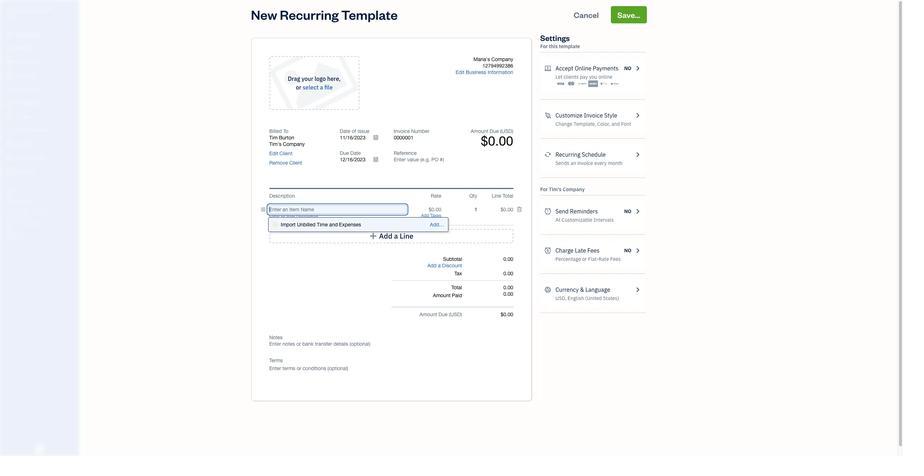 Task type: describe. For each thing, give the bounding box(es) containing it.
3 chevronright image from the top
[[635, 247, 641, 255]]

apple pay image
[[599, 80, 609, 87]]

plus image
[[369, 233, 378, 240]]

you
[[589, 74, 598, 80]]

1 horizontal spatial or
[[582, 256, 587, 263]]

remove client button
[[269, 160, 302, 166]]

add taxes button
[[421, 213, 442, 219]]

amount due ( usd )
[[420, 312, 462, 318]]

import
[[281, 222, 296, 228]]

month
[[608, 160, 623, 167]]

send reminders
[[556, 208, 598, 215]]

taxes
[[430, 213, 442, 219]]

sends an invoice every month
[[556, 160, 623, 167]]

1 horizontal spatial line
[[492, 193, 501, 199]]

chevronright image for no
[[635, 207, 641, 216]]

business
[[466, 69, 487, 75]]

freshbooks image
[[34, 445, 45, 454]]

line total
[[492, 193, 514, 199]]

new
[[251, 6, 277, 23]]

customize
[[556, 112, 583, 119]]

0 vertical spatial rate
[[431, 193, 442, 199]]

settings image
[[5, 233, 77, 238]]

0 horizontal spatial recurring
[[280, 6, 339, 23]]

reference
[[394, 150, 417, 156]]

company inside maria's company 12794992386 edit business information
[[492, 57, 514, 62]]

0000001 button
[[394, 135, 450, 141]]

report image
[[5, 168, 13, 175]]

customize invoice style
[[556, 112, 618, 119]]

add a discount button
[[428, 263, 462, 269]]

1 chevronright image from the top
[[635, 64, 641, 73]]

recurring schedule
[[556, 151, 606, 158]]

12/16/2023 button
[[340, 157, 383, 163]]

Notes text field
[[269, 341, 514, 348]]

style
[[605, 112, 618, 119]]

for tim's company
[[541, 186, 585, 193]]

clients
[[564, 74, 579, 80]]

Enter an Item Name text field
[[269, 207, 406, 213]]

4 chevronright image from the top
[[635, 286, 641, 294]]

edit client button
[[269, 150, 293, 157]]

0 horizontal spatial fees
[[588, 247, 600, 255]]

mastercard image
[[567, 80, 576, 87]]

1 0.00 from the top
[[504, 257, 514, 262]]

bank image
[[610, 80, 620, 87]]

due for amount due ( usd ) $0.00
[[490, 129, 499, 134]]

change template, color, and font
[[556, 121, 632, 127]]

accept online payments
[[556, 65, 619, 72]]

dashboard image
[[5, 31, 13, 39]]

terms
[[269, 358, 283, 364]]

payment image
[[5, 86, 13, 93]]

a inside drag your logo here , or select a file
[[320, 84, 323, 91]]

language
[[586, 287, 611, 294]]

reminders
[[570, 208, 598, 215]]

percentage or flat-rate fees
[[556, 256, 621, 263]]

tim
[[269, 135, 278, 141]]

due inside due date 12/16/2023
[[340, 150, 349, 156]]

paintbrush image
[[545, 111, 551, 120]]

items and services image
[[5, 210, 77, 215]]

change
[[556, 121, 573, 127]]

or inside drag your logo here , or select a file
[[296, 84, 301, 91]]

schedule
[[582, 151, 606, 158]]

cancel button
[[567, 6, 606, 23]]

usd, english (united states)
[[556, 296, 619, 302]]

11/16/2023
[[340, 135, 366, 141]]

unbilled
[[297, 222, 316, 228]]

this
[[549, 43, 558, 50]]

add a line button
[[269, 229, 514, 244]]

team members image
[[5, 198, 77, 204]]

usd,
[[556, 296, 567, 302]]

online
[[575, 65, 592, 72]]

maria's company 12794992386 edit business information
[[456, 57, 514, 75]]

currency & language
[[556, 287, 611, 294]]

sends
[[556, 160, 570, 167]]

remove
[[269, 160, 288, 166]]

template
[[341, 6, 398, 23]]

send
[[556, 208, 569, 215]]

qty
[[470, 193, 478, 199]]

for inside settings for this template
[[541, 43, 548, 50]]

due date 12/16/2023
[[340, 150, 366, 163]]

paid
[[452, 293, 462, 299]]

latereminders image
[[545, 207, 551, 216]]

subtotal add a discount tax
[[428, 257, 462, 277]]

amount inside total amount paid
[[433, 293, 451, 299]]

client image
[[5, 45, 13, 52]]

) for amount due ( usd ) $0.00
[[512, 129, 514, 134]]

( for amount due ( usd )
[[449, 312, 451, 318]]

a inside button
[[394, 232, 398, 241]]

save…
[[618, 10, 641, 20]]

company inside maria's company owner
[[26, 6, 51, 14]]

drag your logo here , or select a file
[[288, 75, 341, 91]]

your
[[302, 75, 313, 82]]

expense image
[[5, 100, 13, 107]]

maria's for maria's company 12794992386 edit business information
[[474, 57, 490, 62]]

( for amount due ( usd ) $0.00
[[500, 129, 502, 134]]

notes
[[269, 335, 283, 341]]

maria's company owner
[[6, 6, 51, 20]]

invoice number 0000001
[[394, 129, 430, 141]]

a inside subtotal add a discount tax
[[438, 263, 441, 269]]

every
[[595, 160, 607, 167]]

chart image
[[5, 154, 13, 162]]

1 horizontal spatial recurring
[[556, 151, 581, 158]]

0000001
[[394, 135, 414, 141]]

project image
[[5, 113, 13, 121]]

(united
[[586, 296, 602, 302]]

no for accept online payments
[[625, 65, 632, 72]]

to
[[283, 129, 289, 134]]

currency
[[556, 287, 579, 294]]

refresh image
[[545, 150, 551, 159]]

template,
[[574, 121, 596, 127]]

cancel
[[574, 10, 599, 20]]

logo
[[315, 75, 326, 82]]

invoice image
[[5, 72, 13, 80]]

4 0.00 from the top
[[504, 292, 514, 297]]

add taxes
[[421, 213, 442, 219]]

settings
[[541, 33, 570, 43]]

0 vertical spatial client
[[280, 151, 293, 157]]

add a line
[[379, 232, 414, 241]]

discount
[[442, 263, 462, 269]]

amount due ( usd ) $0.00
[[471, 129, 514, 149]]

currencyandlanguage image
[[545, 286, 551, 294]]

line inside button
[[400, 232, 414, 241]]

at
[[556, 217, 561, 224]]

let
[[556, 74, 563, 80]]

2 chevronright image from the top
[[635, 111, 641, 120]]

charge late fees
[[556, 247, 600, 255]]

and for expenses
[[329, 222, 338, 228]]

let clients pay you online
[[556, 74, 613, 80]]

payments
[[593, 65, 619, 72]]

tim's inside the billed to tim burton tim's company edit client remove client
[[269, 141, 282, 147]]

american express image
[[589, 80, 598, 87]]

1 vertical spatial client
[[289, 160, 302, 166]]

1 vertical spatial $0.00
[[501, 312, 514, 318]]



Task type: locate. For each thing, give the bounding box(es) containing it.
fees up flat-
[[588, 247, 600, 255]]

0 horizontal spatial total
[[452, 285, 462, 291]]

time
[[317, 222, 328, 228]]

invoice
[[578, 160, 594, 167]]

2 horizontal spatial a
[[438, 263, 441, 269]]

billed
[[269, 129, 282, 134]]

date inside due date 12/16/2023
[[350, 150, 361, 156]]

tim's down tim
[[269, 141, 282, 147]]

0 vertical spatial usd
[[502, 129, 512, 134]]

0 vertical spatial recurring
[[280, 6, 339, 23]]

invoice inside "invoice number 0000001"
[[394, 129, 410, 134]]

bank connections image
[[5, 221, 77, 227]]

add
[[421, 213, 429, 219], [379, 232, 393, 241], [428, 263, 437, 269]]

total
[[503, 193, 514, 199], [452, 285, 462, 291]]

at customizable intervals
[[556, 217, 614, 224]]

or down drag at top
[[296, 84, 301, 91]]

a left file
[[320, 84, 323, 91]]

1 vertical spatial usd
[[451, 312, 461, 318]]

settings for this template
[[541, 33, 580, 50]]

tim's
[[269, 141, 282, 147], [549, 186, 562, 193]]

font
[[621, 121, 632, 127]]

and down enter an item description text box
[[329, 222, 338, 228]]

add inside button
[[379, 232, 393, 241]]

a left discount at bottom
[[438, 263, 441, 269]]

timer image
[[5, 127, 13, 134]]

edit inside maria's company 12794992386 edit business information
[[456, 69, 465, 75]]

0 horizontal spatial due
[[340, 150, 349, 156]]

0 vertical spatial tim's
[[269, 141, 282, 147]]

0 horizontal spatial )
[[461, 312, 462, 318]]

1 vertical spatial a
[[394, 232, 398, 241]]

1 vertical spatial no
[[625, 208, 632, 215]]

1 horizontal spatial tim's
[[549, 186, 562, 193]]

0 vertical spatial for
[[541, 43, 548, 50]]

12/16/2023
[[340, 157, 366, 163]]

here
[[327, 75, 339, 82]]

add right plus image
[[379, 232, 393, 241]]

online
[[599, 74, 613, 80]]

0 horizontal spatial maria's
[[6, 6, 25, 14]]

usd for amount due ( usd ) $0.00
[[502, 129, 512, 134]]

1 vertical spatial chevronright image
[[635, 207, 641, 216]]

accept
[[556, 65, 574, 72]]

1 horizontal spatial edit
[[456, 69, 465, 75]]

description
[[269, 193, 295, 199]]

1 vertical spatial and
[[329, 222, 338, 228]]

client up remove client button
[[280, 151, 293, 157]]

1 horizontal spatial )
[[512, 129, 514, 134]]

2 chevronright image from the top
[[635, 207, 641, 216]]

due for amount due ( usd )
[[439, 312, 448, 318]]

$0.00
[[481, 134, 514, 149], [501, 312, 514, 318]]

maria's for maria's company owner
[[6, 6, 25, 14]]

add left discount at bottom
[[428, 263, 437, 269]]

0.00 0.00
[[504, 285, 514, 297]]

a
[[320, 84, 323, 91], [394, 232, 398, 241], [438, 263, 441, 269]]

1 vertical spatial or
[[582, 256, 587, 263]]

expenses
[[339, 222, 361, 228]]

0 vertical spatial due
[[490, 129, 499, 134]]

(
[[500, 129, 502, 134], [449, 312, 451, 318]]

company inside the billed to tim burton tim's company edit client remove client
[[283, 141, 305, 147]]

amount inside amount due ( usd ) $0.00
[[471, 129, 489, 134]]

0 vertical spatial fees
[[588, 247, 600, 255]]

rate up the "item rate (usd)" text field
[[431, 193, 442, 199]]

2 vertical spatial due
[[439, 312, 448, 318]]

0 horizontal spatial invoice
[[394, 129, 410, 134]]

save… button
[[611, 6, 647, 23]]

1 vertical spatial add
[[379, 232, 393, 241]]

number
[[411, 129, 430, 134]]

Reference Number text field
[[394, 157, 445, 163]]

0 vertical spatial a
[[320, 84, 323, 91]]

Enter an Item Description text field
[[269, 215, 406, 220]]

3 no from the top
[[625, 248, 632, 254]]

pluscircle image
[[272, 222, 278, 228]]

1 horizontal spatial (
[[500, 129, 502, 134]]

0 vertical spatial and
[[612, 121, 620, 127]]

Terms text field
[[269, 366, 514, 372]]

0 horizontal spatial line
[[400, 232, 414, 241]]

1 vertical spatial due
[[340, 150, 349, 156]]

) inside amount due ( usd ) $0.00
[[512, 129, 514, 134]]

1 horizontal spatial invoice
[[584, 112, 603, 119]]

1 for from the top
[[541, 43, 548, 50]]

2 vertical spatial no
[[625, 248, 632, 254]]

0 horizontal spatial usd
[[451, 312, 461, 318]]

usd
[[502, 129, 512, 134], [451, 312, 461, 318]]

and for font
[[612, 121, 620, 127]]

0 vertical spatial edit
[[456, 69, 465, 75]]

0 vertical spatial (
[[500, 129, 502, 134]]

rate down charge late fees
[[599, 256, 609, 263]]

amount
[[471, 129, 489, 134], [433, 293, 451, 299], [420, 312, 437, 318]]

discover image
[[578, 80, 587, 87]]

1 vertical spatial for
[[541, 186, 548, 193]]

and down style
[[612, 121, 620, 127]]

1 horizontal spatial usd
[[502, 129, 512, 134]]

rate
[[431, 193, 442, 199], [599, 256, 609, 263]]

english
[[568, 296, 584, 302]]

0 horizontal spatial and
[[329, 222, 338, 228]]

flat-
[[588, 256, 599, 263]]

onlinesales image
[[545, 64, 551, 73]]

for left the this
[[541, 43, 548, 50]]

3 0.00 from the top
[[504, 285, 514, 291]]

recurring
[[280, 6, 339, 23], [556, 151, 581, 158]]

billed to tim burton tim's company edit client remove client
[[269, 129, 305, 166]]

main element
[[0, 0, 97, 457]]

estimate image
[[5, 59, 13, 66]]

date up 12/16/2023
[[350, 150, 361, 156]]

0 vertical spatial line
[[492, 193, 501, 199]]

( inside amount due ( usd ) $0.00
[[500, 129, 502, 134]]

late
[[575, 247, 586, 255]]

2 horizontal spatial due
[[490, 129, 499, 134]]

invoice up change template, color, and font
[[584, 112, 603, 119]]

0 vertical spatial chevronright image
[[635, 150, 641, 159]]

total up line total (usd) text box
[[503, 193, 514, 199]]

and
[[612, 121, 620, 127], [329, 222, 338, 228]]

drag
[[288, 75, 300, 82]]

or left flat-
[[582, 256, 587, 263]]

money image
[[5, 141, 13, 148]]

chevronright image
[[635, 64, 641, 73], [635, 111, 641, 120], [635, 247, 641, 255], [635, 286, 641, 294]]

1 vertical spatial )
[[461, 312, 462, 318]]

an
[[571, 160, 576, 167]]

maria's up the "edit business information" button on the top right of the page
[[474, 57, 490, 62]]

1 vertical spatial (
[[449, 312, 451, 318]]

1 vertical spatial line
[[400, 232, 414, 241]]

Line Total (USD) text field
[[501, 207, 514, 213]]

fees
[[588, 247, 600, 255], [610, 256, 621, 263]]

Item Rate (USD) text field
[[429, 207, 442, 213]]

a right plus image
[[394, 232, 398, 241]]

0 vertical spatial invoice
[[584, 112, 603, 119]]

burton
[[279, 135, 294, 141]]

pay
[[580, 74, 588, 80]]

1 horizontal spatial total
[[503, 193, 514, 199]]

0 horizontal spatial edit
[[269, 151, 278, 157]]

edit left business at the top
[[456, 69, 465, 75]]

2 for from the top
[[541, 186, 548, 193]]

0 vertical spatial date
[[340, 129, 351, 134]]

charge
[[556, 247, 574, 255]]

edit inside the billed to tim burton tim's company edit client remove client
[[269, 151, 278, 157]]

0 horizontal spatial (
[[449, 312, 451, 318]]

2 vertical spatial a
[[438, 263, 441, 269]]

1 horizontal spatial rate
[[599, 256, 609, 263]]

$0.00 inside amount due ( usd ) $0.00
[[481, 134, 514, 149]]

1 horizontal spatial due
[[439, 312, 448, 318]]

2 vertical spatial amount
[[420, 312, 437, 318]]

0 vertical spatial or
[[296, 84, 301, 91]]

apps image
[[5, 186, 77, 192]]

maria's inside maria's company owner
[[6, 6, 25, 14]]

1 vertical spatial rate
[[599, 256, 609, 263]]

for
[[541, 43, 548, 50], [541, 186, 548, 193]]

new recurring template
[[251, 6, 398, 23]]

total up paid
[[452, 285, 462, 291]]

amount for amount due ( usd ) $0.00
[[471, 129, 489, 134]]

0 horizontal spatial tim's
[[269, 141, 282, 147]]

due inside amount due ( usd ) $0.00
[[490, 129, 499, 134]]

tim's up send
[[549, 186, 562, 193]]

2 vertical spatial add
[[428, 263, 437, 269]]

add for add taxes
[[421, 213, 429, 219]]

0 horizontal spatial a
[[320, 84, 323, 91]]

1 vertical spatial edit
[[269, 151, 278, 157]]

template
[[559, 43, 580, 50]]

no for charge late fees
[[625, 248, 632, 254]]

usd for amount due ( usd )
[[451, 312, 461, 318]]

amount for amount due ( usd )
[[420, 312, 437, 318]]

add for add a line
[[379, 232, 393, 241]]

customizable
[[562, 217, 593, 224]]

total inside total amount paid
[[452, 285, 462, 291]]

subtotal
[[443, 257, 462, 262]]

0 vertical spatial add
[[421, 213, 429, 219]]

client
[[280, 151, 293, 157], [289, 160, 302, 166]]

1 horizontal spatial fees
[[610, 256, 621, 263]]

add…
[[430, 222, 444, 228]]

1 horizontal spatial a
[[394, 232, 398, 241]]

0 horizontal spatial rate
[[431, 193, 442, 199]]

bars image
[[261, 207, 265, 213]]

maria's inside maria's company 12794992386 edit business information
[[474, 57, 490, 62]]

company
[[26, 6, 51, 14], [492, 57, 514, 62], [283, 141, 305, 147], [563, 186, 585, 193]]

Item Quantity text field
[[467, 207, 478, 213]]

1 horizontal spatial maria's
[[474, 57, 490, 62]]

0.00
[[504, 257, 514, 262], [504, 271, 514, 277], [504, 285, 514, 291], [504, 292, 514, 297]]

0 vertical spatial total
[[503, 193, 514, 199]]

date inside date of issue 11/16/2023
[[340, 129, 351, 134]]

,
[[339, 75, 341, 82]]

2 0.00 from the top
[[504, 271, 514, 277]]

1 horizontal spatial and
[[612, 121, 620, 127]]

due
[[490, 129, 499, 134], [340, 150, 349, 156], [439, 312, 448, 318]]

1 vertical spatial recurring
[[556, 151, 581, 158]]

12794992386
[[483, 63, 514, 69]]

tax
[[455, 271, 462, 277]]

0 vertical spatial no
[[625, 65, 632, 72]]

1 vertical spatial amount
[[433, 293, 451, 299]]

1 chevronright image from the top
[[635, 150, 641, 159]]

date
[[340, 129, 351, 134], [350, 150, 361, 156]]

fees right flat-
[[610, 256, 621, 263]]

latefees image
[[545, 247, 551, 255]]

1 vertical spatial maria's
[[474, 57, 490, 62]]

0 horizontal spatial or
[[296, 84, 301, 91]]

) for amount due ( usd )
[[461, 312, 462, 318]]

edit up remove
[[269, 151, 278, 157]]

delete line item image
[[517, 207, 523, 213]]

chevronright image for recurring schedule
[[635, 150, 641, 159]]

visa image
[[556, 80, 565, 87]]

add left the taxes on the top left of page
[[421, 213, 429, 219]]

1 no from the top
[[625, 65, 632, 72]]

line
[[492, 193, 501, 199], [400, 232, 414, 241]]

no for send reminders
[[625, 208, 632, 215]]

2 no from the top
[[625, 208, 632, 215]]

date left of
[[340, 129, 351, 134]]

client right remove
[[289, 160, 302, 166]]

1 vertical spatial date
[[350, 150, 361, 156]]

maria's up owner
[[6, 6, 25, 14]]

1 vertical spatial tim's
[[549, 186, 562, 193]]

1 vertical spatial fees
[[610, 256, 621, 263]]

edit business information button
[[456, 69, 514, 76]]

issue
[[358, 129, 370, 134]]

1 vertical spatial total
[[452, 285, 462, 291]]

maria's
[[6, 6, 25, 14], [474, 57, 490, 62]]

)
[[512, 129, 514, 134], [461, 312, 462, 318]]

1 vertical spatial invoice
[[394, 129, 410, 134]]

0 vertical spatial )
[[512, 129, 514, 134]]

intervals
[[594, 217, 614, 224]]

add inside subtotal add a discount tax
[[428, 263, 437, 269]]

0 vertical spatial $0.00
[[481, 134, 514, 149]]

for up latereminders image on the right
[[541, 186, 548, 193]]

invoice up 0000001
[[394, 129, 410, 134]]

chevronright image
[[635, 150, 641, 159], [635, 207, 641, 216]]

import unbilled time and expenses
[[281, 222, 361, 228]]

0 vertical spatial amount
[[471, 129, 489, 134]]

states)
[[603, 296, 619, 302]]

0 vertical spatial maria's
[[6, 6, 25, 14]]

usd inside amount due ( usd ) $0.00
[[502, 129, 512, 134]]

color,
[[598, 121, 611, 127]]



Task type: vqa. For each thing, say whether or not it's contained in the screenshot.
Gary's Company Owner
no



